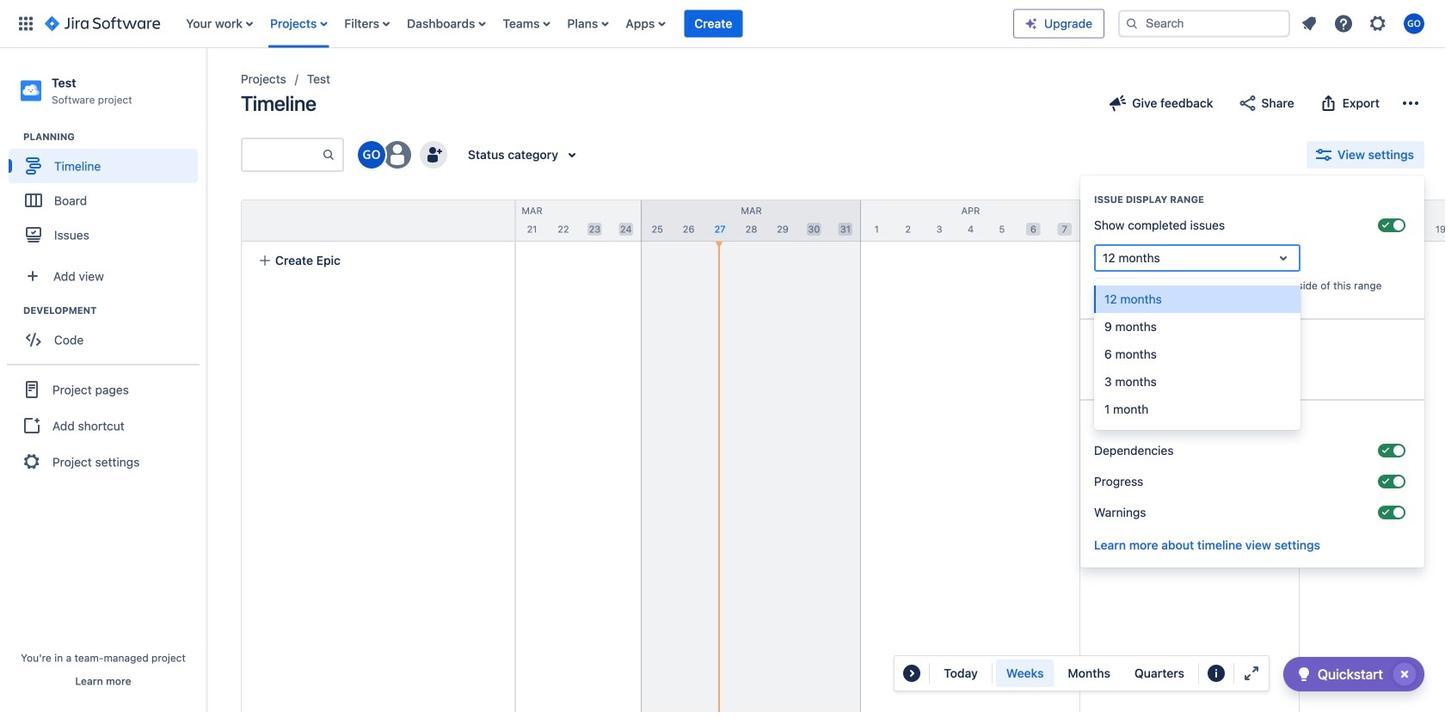 Task type: locate. For each thing, give the bounding box(es) containing it.
check image
[[1294, 664, 1315, 685]]

column header
[[203, 200, 422, 241], [422, 200, 642, 241], [642, 200, 861, 241], [861, 200, 1081, 241], [1081, 200, 1300, 241], [1300, 200, 1445, 241]]

row
[[242, 200, 515, 242]]

None search field
[[1119, 10, 1291, 37]]

banner
[[0, 0, 1445, 48]]

row group
[[241, 200, 515, 242]]

appswitcher icon image
[[15, 13, 36, 34]]

0 horizontal spatial list
[[177, 0, 1014, 48]]

legend image
[[1206, 663, 1227, 684]]

row inside row group
[[242, 200, 515, 242]]

your profile and settings image
[[1404, 13, 1425, 34]]

list item
[[684, 0, 743, 48]]

group
[[9, 130, 206, 257], [9, 304, 206, 362], [1081, 318, 1425, 399], [7, 364, 200, 486], [996, 660, 1195, 687]]

notifications image
[[1299, 13, 1320, 34]]

jira software image
[[45, 13, 160, 34], [45, 13, 160, 34]]

list
[[177, 0, 1014, 48], [1294, 8, 1435, 39]]

settings image
[[1368, 13, 1389, 34]]

sidebar navigation image
[[188, 69, 225, 103]]

heading
[[23, 130, 206, 144], [1081, 193, 1425, 206], [23, 304, 206, 318], [1081, 418, 1425, 432]]

sidebar element
[[0, 48, 206, 712]]



Task type: vqa. For each thing, say whether or not it's contained in the screenshot.
applications on the left top of the page
no



Task type: describe. For each thing, give the bounding box(es) containing it.
dismiss quickstart image
[[1391, 661, 1419, 688]]

4 column header from the left
[[861, 200, 1081, 241]]

5 column header from the left
[[1081, 200, 1300, 241]]

planning image
[[3, 127, 23, 147]]

6 column header from the left
[[1300, 200, 1445, 241]]

Search field
[[1119, 10, 1291, 37]]

primary element
[[10, 0, 1014, 48]]

Search timeline text field
[[243, 139, 322, 170]]

search image
[[1125, 17, 1139, 31]]

3 column header from the left
[[642, 200, 861, 241]]

help image
[[1334, 13, 1354, 34]]

enter full screen image
[[1241, 663, 1262, 684]]

row group inside timeline grid
[[241, 200, 515, 242]]

2 column header from the left
[[422, 200, 642, 241]]

1 column header from the left
[[203, 200, 422, 241]]

1 horizontal spatial list
[[1294, 8, 1435, 39]]

timeline grid
[[203, 200, 1445, 712]]

export icon image
[[1319, 93, 1339, 114]]

issue display range group
[[1081, 176, 1425, 430]]

add people image
[[423, 145, 444, 165]]

open image
[[1273, 248, 1294, 268]]

visual details group
[[1081, 399, 1425, 537]]

development image
[[3, 300, 23, 321]]



